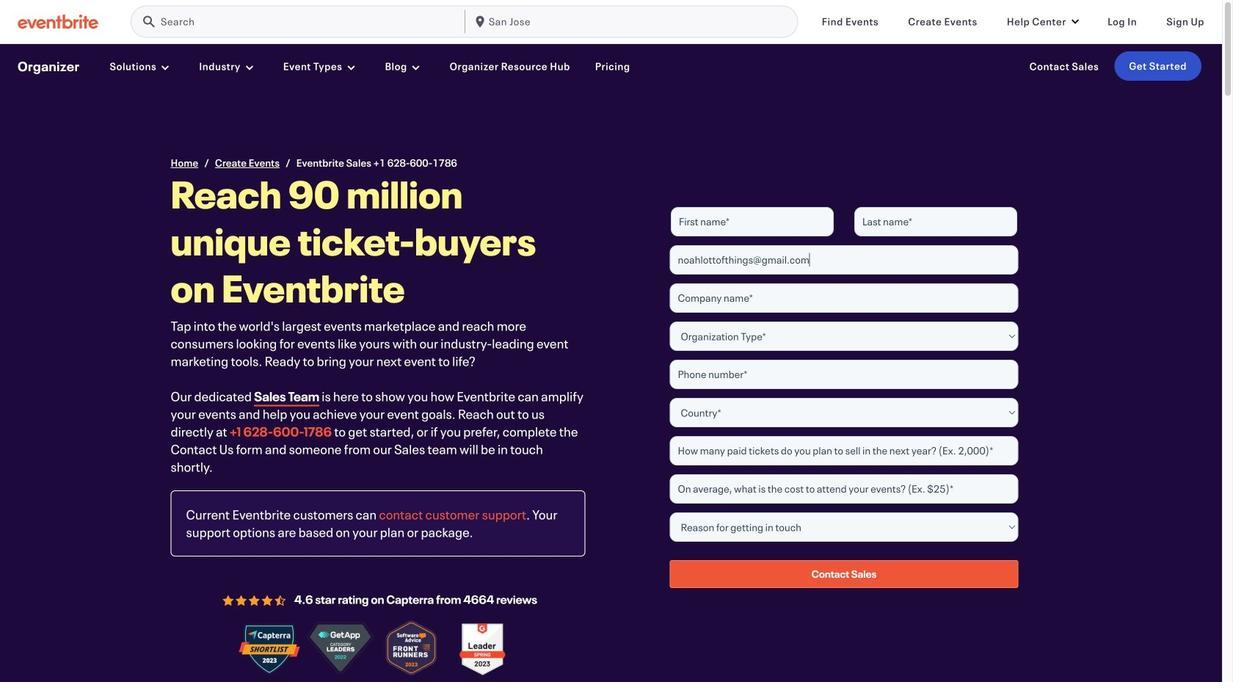 Task type: locate. For each thing, give the bounding box(es) containing it.
secondary organizer element
[[0, 44, 1222, 88]]

log in element
[[1108, 14, 1137, 29]]

create events element
[[908, 14, 978, 29]]

None submit
[[670, 560, 1019, 588]]

Phone number* telephone field
[[670, 360, 1019, 389]]

sign up element
[[1167, 14, 1205, 29]]

Last name* text field
[[854, 207, 1018, 236]]



Task type: vqa. For each thing, say whether or not it's contained in the screenshot.
ALMOST
no



Task type: describe. For each thing, give the bounding box(es) containing it.
find events element
[[822, 14, 879, 29]]

Work Email* email field
[[670, 245, 1019, 275]]

eventbrite image
[[18, 14, 98, 29]]

First name* text field
[[671, 207, 834, 236]]

Company name* text field
[[670, 283, 1019, 313]]

How many paid tickets do you plan to sell in the next year? (Ex. 2,000)* number field
[[670, 436, 1019, 465]]

On average, what is the cost to attend your events? (Ex. $25)* number field
[[670, 474, 1019, 504]]



